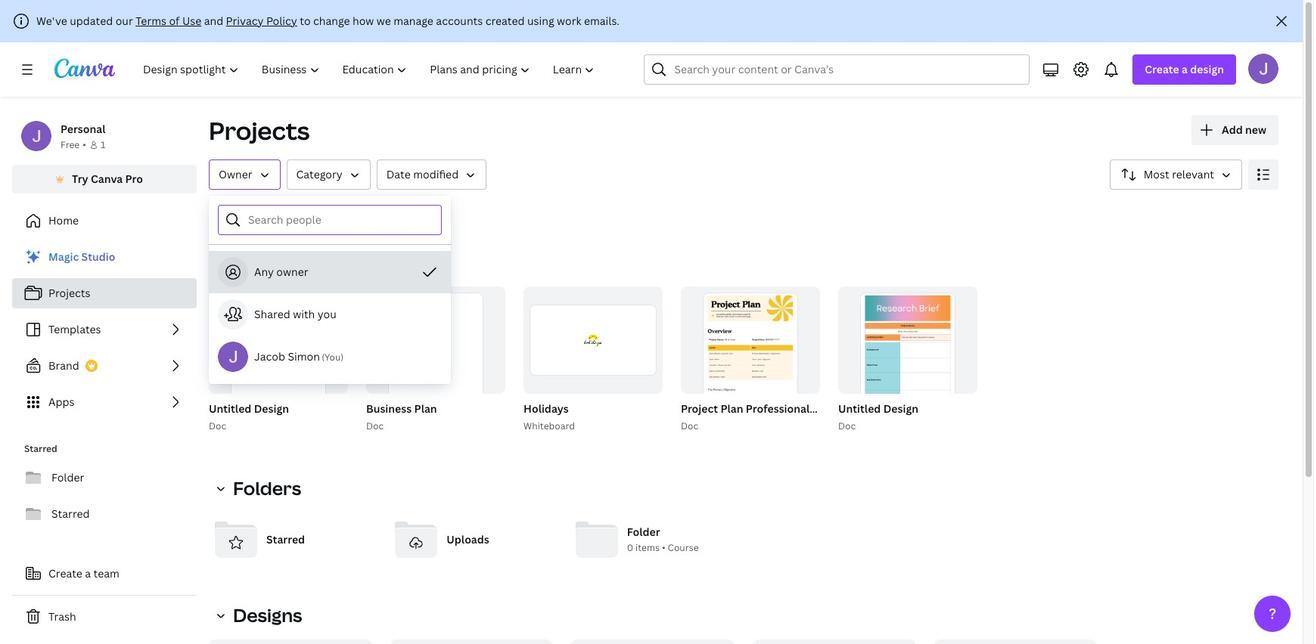 Task type: locate. For each thing, give the bounding box(es) containing it.
0 vertical spatial folders
[[265, 209, 303, 223]]

1 horizontal spatial plan
[[721, 402, 743, 416]]

uploads
[[447, 533, 489, 547]]

doc left the in
[[812, 402, 833, 416]]

plan right project
[[721, 402, 743, 416]]

add
[[1222, 123, 1243, 137]]

create a team button
[[12, 559, 197, 589]]

0 horizontal spatial untitled design group
[[206, 287, 348, 434]]

magic studio
[[48, 250, 115, 264]]

starred link
[[12, 499, 197, 530], [209, 513, 377, 568]]

top level navigation element
[[133, 54, 608, 85]]

magic studio link
[[12, 242, 197, 272]]

1 horizontal spatial untitled
[[838, 402, 881, 416]]

design
[[254, 402, 289, 416], [884, 402, 919, 416]]

new
[[1246, 123, 1267, 137]]

corporate
[[959, 402, 1012, 416]]

0 horizontal spatial untitled design button
[[209, 400, 289, 419]]

designs
[[233, 603, 302, 628]]

jacob simon ( you )
[[254, 350, 344, 364]]

try canva pro
[[72, 172, 143, 186]]

0 horizontal spatial a
[[85, 567, 91, 581]]

0 horizontal spatial design
[[254, 402, 289, 416]]

untitled design button for 1st untitled design group from the left
[[209, 400, 289, 419]]

modified
[[413, 167, 459, 182]]

add new button
[[1192, 115, 1279, 145]]

1 untitled design group from the left
[[206, 287, 348, 434]]

0 horizontal spatial plan
[[414, 402, 437, 416]]

1 vertical spatial a
[[85, 567, 91, 581]]

any owner option
[[209, 251, 451, 294]]

we've updated our terms of use and privacy policy to change how we manage accounts created using work emails.
[[36, 14, 620, 28]]

you
[[318, 307, 337, 322]]

None search field
[[644, 54, 1030, 85]]

2 untitled from the left
[[838, 402, 881, 416]]

plan right business
[[414, 402, 437, 416]]

create inside button
[[48, 567, 82, 581]]

designs button
[[209, 601, 311, 631]]

•
[[83, 138, 86, 151], [662, 542, 666, 555]]

plan inside project plan professional doc in yellow black friendly corporate style doc
[[721, 402, 743, 416]]

pro
[[125, 172, 143, 186]]

business plan group
[[363, 287, 505, 434]]

folder inside folder link
[[51, 471, 84, 485]]

holidays button
[[524, 400, 569, 419]]

projects up templates
[[48, 286, 90, 300]]

accounts
[[436, 14, 483, 28]]

free
[[61, 138, 80, 151]]

untitled for first untitled design group from right
[[838, 402, 881, 416]]

2 plan from the left
[[721, 402, 743, 416]]

Sort by button
[[1110, 160, 1243, 190]]

group
[[366, 287, 505, 428], [524, 287, 663, 394], [681, 287, 820, 428], [838, 287, 978, 428], [209, 640, 372, 645], [390, 640, 553, 645], [572, 640, 735, 645], [753, 640, 916, 645], [934, 640, 1098, 645]]

project plan professional doc in yellow black friendly corporate style button
[[681, 400, 1041, 419]]

projects
[[209, 114, 310, 147], [48, 286, 90, 300]]

doc down business
[[366, 420, 384, 433]]

shared
[[254, 307, 290, 322]]

2 untitled design button from the left
[[838, 400, 919, 419]]

create left design
[[1145, 62, 1180, 76]]

1 vertical spatial starred
[[51, 507, 90, 521]]

untitled design group
[[206, 287, 348, 434], [835, 287, 978, 434]]

doc inside business plan doc
[[366, 420, 384, 433]]

doc
[[812, 402, 833, 416], [209, 420, 226, 433], [366, 420, 384, 433], [681, 420, 699, 433], [838, 420, 856, 433]]

folder up starred "button"
[[51, 471, 84, 485]]

• right free
[[83, 138, 86, 151]]

1 design from the left
[[254, 402, 289, 416]]

1 horizontal spatial folder
[[627, 525, 660, 540]]

1 horizontal spatial projects
[[209, 114, 310, 147]]

starred link down folders dropdown button
[[209, 513, 377, 568]]

jacob simon option
[[209, 336, 451, 378]]

projects inside list
[[48, 286, 90, 300]]

1 plan from the left
[[414, 402, 437, 416]]

a inside create a design dropdown button
[[1182, 62, 1188, 76]]

recent
[[209, 250, 272, 275]]

studio
[[81, 250, 115, 264]]

untitled design doc
[[209, 402, 289, 433], [838, 402, 919, 433]]

starred down folders dropdown button
[[266, 533, 305, 547]]

yellow
[[848, 402, 881, 416]]

0 horizontal spatial projects
[[48, 286, 90, 300]]

folder for folder 0 items • course
[[627, 525, 660, 540]]

most relevant
[[1144, 167, 1215, 182]]

updated
[[70, 14, 113, 28]]

we
[[377, 14, 391, 28]]

folders
[[265, 209, 303, 223], [233, 476, 301, 501]]

plan
[[414, 402, 437, 416], [721, 402, 743, 416]]

0 horizontal spatial •
[[83, 138, 86, 151]]

1 untitled from the left
[[209, 402, 251, 416]]

list
[[12, 242, 197, 418]]

create for create a design
[[1145, 62, 1180, 76]]

starred down apps
[[24, 443, 57, 456]]

brand
[[48, 359, 79, 373]]

use
[[182, 14, 201, 28]]

a for design
[[1182, 62, 1188, 76]]

professional
[[746, 402, 810, 416]]

1 vertical spatial •
[[662, 542, 666, 555]]

a left the 'team'
[[85, 567, 91, 581]]

folder inside folder 0 items • course
[[627, 525, 660, 540]]

1 horizontal spatial •
[[662, 542, 666, 555]]

create inside dropdown button
[[1145, 62, 1180, 76]]

1 vertical spatial folders
[[233, 476, 301, 501]]

any owner
[[254, 265, 308, 279]]

created
[[486, 14, 525, 28]]

1 horizontal spatial untitled design button
[[838, 400, 919, 419]]

list box
[[209, 251, 451, 378]]

design right yellow
[[884, 402, 919, 416]]

doc for first untitled design group from right
[[838, 420, 856, 433]]

1 horizontal spatial untitled design group
[[835, 287, 978, 434]]

folder
[[51, 471, 84, 485], [627, 525, 660, 540]]

1 horizontal spatial design
[[884, 402, 919, 416]]

all button
[[209, 202, 235, 231]]

(
[[322, 351, 325, 364]]

personal
[[61, 122, 106, 136]]

untitled design button
[[209, 400, 289, 419], [838, 400, 919, 419]]

our
[[116, 14, 133, 28]]

starred down folder button
[[51, 507, 90, 521]]

untitled
[[209, 402, 251, 416], [838, 402, 881, 416]]

doc down the in
[[838, 420, 856, 433]]

0 vertical spatial folder
[[51, 471, 84, 485]]

and
[[204, 14, 223, 28]]

a inside create a team button
[[85, 567, 91, 581]]

group inside the business plan group
[[366, 287, 505, 428]]

0 horizontal spatial folder
[[51, 471, 84, 485]]

in
[[835, 402, 845, 416]]

date modified
[[386, 167, 459, 182]]

projects up owner button
[[209, 114, 310, 147]]

1 horizontal spatial create
[[1145, 62, 1180, 76]]

course
[[668, 542, 699, 555]]

0 vertical spatial create
[[1145, 62, 1180, 76]]

uploads link
[[389, 513, 557, 568]]

1 vertical spatial create
[[48, 567, 82, 581]]

a left design
[[1182, 62, 1188, 76]]

2 untitled design doc from the left
[[838, 402, 919, 433]]

apps link
[[12, 387, 197, 418]]

1 horizontal spatial untitled design doc
[[838, 402, 919, 433]]

starred inside "button"
[[51, 507, 90, 521]]

create left the 'team'
[[48, 567, 82, 581]]

0 horizontal spatial untitled design doc
[[209, 402, 289, 433]]

owner
[[276, 265, 308, 279]]

doc up folders dropdown button
[[209, 420, 226, 433]]

0 vertical spatial •
[[83, 138, 86, 151]]

1 vertical spatial folder
[[627, 525, 660, 540]]

design down jacob
[[254, 402, 289, 416]]

0 horizontal spatial create
[[48, 567, 82, 581]]

0 vertical spatial a
[[1182, 62, 1188, 76]]

starred link down folder button
[[12, 499, 197, 530]]

folder button
[[12, 463, 197, 493]]

a
[[1182, 62, 1188, 76], [85, 567, 91, 581]]

with
[[293, 307, 315, 322]]

folders button
[[209, 474, 310, 504]]

holidays
[[524, 402, 569, 416]]

templates link
[[12, 315, 197, 345]]

• right items
[[662, 542, 666, 555]]

0 horizontal spatial untitled
[[209, 402, 251, 416]]

1 untitled design button from the left
[[209, 400, 289, 419]]

1 horizontal spatial a
[[1182, 62, 1188, 76]]

plan inside business plan doc
[[414, 402, 437, 416]]

0 horizontal spatial starred link
[[12, 499, 197, 530]]

plan for business
[[414, 402, 437, 416]]

1 vertical spatial projects
[[48, 286, 90, 300]]

0 vertical spatial projects
[[209, 114, 310, 147]]

folder up items
[[627, 525, 660, 540]]

project plan professional doc in yellow black friendly corporate style doc
[[681, 402, 1041, 433]]



Task type: describe. For each thing, give the bounding box(es) containing it.
design
[[1191, 62, 1224, 76]]

you
[[325, 351, 341, 364]]

group inside holidays group
[[524, 287, 663, 394]]

free •
[[61, 138, 86, 151]]

doc for the business plan group
[[366, 420, 384, 433]]

relevant
[[1172, 167, 1215, 182]]

shared with you button
[[209, 294, 451, 336]]

0
[[627, 542, 633, 555]]

Category button
[[286, 160, 371, 190]]

try canva pro button
[[12, 165, 197, 194]]

1
[[101, 138, 105, 151]]

home link
[[12, 206, 197, 236]]

create for create a team
[[48, 567, 82, 581]]

Search people search field
[[248, 206, 432, 235]]

list box containing any owner
[[209, 251, 451, 378]]

Owner button
[[209, 160, 280, 190]]

date
[[386, 167, 411, 182]]

folders inside button
[[265, 209, 303, 223]]

home
[[48, 213, 79, 228]]

projects link
[[12, 278, 197, 309]]

any owner button
[[209, 251, 451, 294]]

1 horizontal spatial starred link
[[209, 513, 377, 568]]

trash link
[[12, 602, 197, 633]]

business
[[366, 402, 412, 416]]

category
[[296, 167, 343, 182]]

simon
[[288, 350, 320, 364]]

black
[[884, 402, 912, 416]]

Search search field
[[675, 55, 1000, 84]]

try
[[72, 172, 88, 186]]

2 vertical spatial starred
[[266, 533, 305, 547]]

trash
[[48, 610, 76, 624]]

starred button
[[12, 499, 197, 530]]

Date modified button
[[377, 160, 487, 190]]

group inside "project plan professional doc in yellow black friendly corporate style" group
[[681, 287, 820, 428]]

list containing magic studio
[[12, 242, 197, 418]]

add new
[[1222, 123, 1267, 137]]

jacob simon image
[[1249, 54, 1279, 84]]

all
[[215, 209, 229, 223]]

we've
[[36, 14, 67, 28]]

friendly
[[914, 402, 957, 416]]

2 design from the left
[[884, 402, 919, 416]]

emails.
[[584, 14, 620, 28]]

brand link
[[12, 351, 197, 381]]

1 untitled design doc from the left
[[209, 402, 289, 433]]

business plan doc
[[366, 402, 437, 433]]

create a design button
[[1133, 54, 1236, 85]]

holidays whiteboard
[[524, 402, 575, 433]]

holidays group
[[521, 287, 663, 434]]

doc for 1st untitled design group from the left
[[209, 420, 226, 433]]

privacy
[[226, 14, 264, 28]]

canva
[[91, 172, 123, 186]]

0 vertical spatial starred
[[24, 443, 57, 456]]

terms
[[136, 14, 167, 28]]

most
[[1144, 167, 1170, 182]]

change
[[313, 14, 350, 28]]

policy
[[266, 14, 297, 28]]

project
[[681, 402, 718, 416]]

magic
[[48, 250, 79, 264]]

jacob
[[254, 350, 285, 364]]

)
[[341, 351, 344, 364]]

any
[[254, 265, 274, 279]]

create a design
[[1145, 62, 1224, 76]]

plan for project
[[721, 402, 743, 416]]

project plan professional doc in yellow black friendly corporate style group
[[678, 287, 1041, 434]]

items
[[636, 542, 660, 555]]

terms of use link
[[136, 14, 201, 28]]

folders inside dropdown button
[[233, 476, 301, 501]]

apps
[[48, 395, 74, 409]]

folder for folder
[[51, 471, 84, 485]]

untitled design button for first untitled design group from right
[[838, 400, 919, 419]]

folder 0 items • course
[[627, 525, 699, 555]]

privacy policy link
[[226, 14, 297, 28]]

• inside folder 0 items • course
[[662, 542, 666, 555]]

shared with you option
[[209, 294, 451, 336]]

using
[[527, 14, 554, 28]]

to
[[300, 14, 311, 28]]

business plan button
[[366, 400, 437, 419]]

of
[[169, 14, 180, 28]]

how
[[353, 14, 374, 28]]

whiteboard
[[524, 420, 575, 433]]

templates
[[48, 322, 101, 337]]

shared with you
[[254, 307, 337, 322]]

create a team
[[48, 567, 119, 581]]

2 untitled design group from the left
[[835, 287, 978, 434]]

folder link
[[12, 463, 197, 493]]

manage
[[394, 14, 434, 28]]

work
[[557, 14, 582, 28]]

doc down project
[[681, 420, 699, 433]]

team
[[93, 567, 119, 581]]

a for team
[[85, 567, 91, 581]]

untitled for 1st untitled design group from the left
[[209, 402, 251, 416]]

style
[[1014, 402, 1041, 416]]

owner
[[219, 167, 252, 182]]



Task type: vqa. For each thing, say whether or not it's contained in the screenshot.


